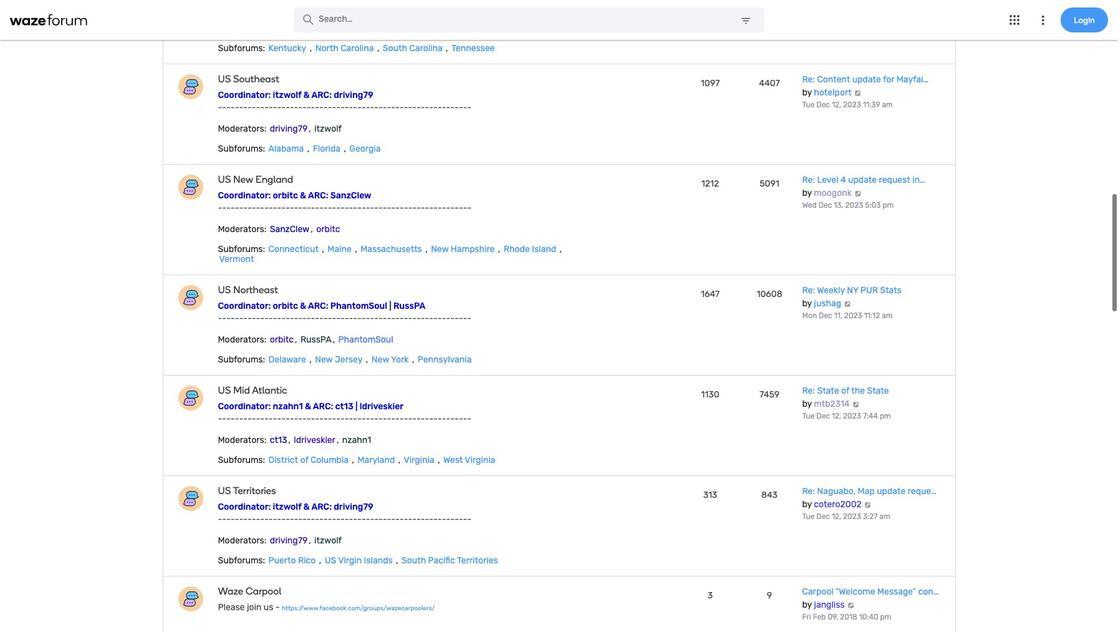 Task type: describe. For each thing, give the bounding box(es) containing it.
subforums: alabama , florida , georgia
[[218, 144, 381, 154]]

0 vertical spatial orbitc link
[[315, 224, 342, 235]]

moogonk
[[814, 188, 852, 199]]

wed
[[803, 201, 817, 210]]

, up district
[[288, 435, 291, 446]]

, up connecticut link
[[311, 224, 313, 235]]

2 virginia from the left
[[465, 455, 496, 466]]

re: content update for mayfai… link
[[803, 74, 929, 85]]

in…
[[913, 175, 926, 186]]

territories inside us territories coordinator: itzwolf & arc: driving79 ------------------------------------------------------------
[[233, 485, 276, 497]]

tue dec 12, 2023 3:27 am
[[803, 512, 891, 521]]

wed dec 13, 2023 5:03 pm
[[803, 201, 894, 210]]

& inside us new england coordinator: orbitc & arc: sanzclew ------------------------------------------------------------
[[300, 191, 306, 201]]

coordinator: for territories
[[218, 502, 271, 512]]

tue dec 12, 2023 11:39 am
[[803, 101, 893, 109]]

nzahn1 inside us mid atlantic coordinator: nzahn1 & arc: ct13 | ldriveskier ------------------------------------------------------------
[[273, 401, 303, 412]]

carpool inside waze carpool please join us - https://www.facebook.com/groups/wazecarpoolers/
[[246, 585, 281, 597]]

vermont link
[[218, 254, 255, 265]]

by for us mid atlantic
[[803, 399, 812, 410]]

england
[[256, 174, 293, 186]]

puerto rico link
[[267, 556, 317, 566]]

2 vertical spatial view the latest post image
[[847, 602, 855, 609]]

, right island
[[560, 244, 562, 255]]

am for northeast
[[882, 312, 893, 320]]

2023 for us mid atlantic
[[844, 412, 862, 421]]

us territories link
[[218, 485, 578, 497]]

fri
[[803, 613, 812, 622]]

4 moderators: from the top
[[218, 435, 267, 446]]

driving79 inside the us southeast coordinator: itzwolf & arc: driving79 ------------------------------------------------------------
[[334, 90, 374, 101]]

new left 'york'
[[372, 355, 389, 365]]

coordinator: inside us mid atlantic coordinator: nzahn1 & arc: ct13 | ldriveskier ------------------------------------------------------------
[[218, 401, 271, 412]]

please
[[218, 602, 245, 613]]

moderators: for southeast
[[218, 124, 267, 134]]

ldriveskier inside us mid atlantic coordinator: nzahn1 & arc: ct13 | ldriveskier ------------------------------------------------------------
[[360, 401, 404, 412]]

re: for us new england
[[803, 175, 815, 186]]

itzwolf up rico
[[315, 536, 342, 546]]

dec for us northeast
[[819, 312, 833, 320]]

& for us territories
[[304, 502, 310, 512]]

reque…
[[908, 486, 937, 497]]

carpool inside the carpool "welcome message" con… by jangliss
[[803, 587, 834, 597]]

, up subforums: alabama , florida , georgia
[[309, 124, 311, 134]]

re: for us southeast
[[803, 74, 815, 85]]

, left the west at the left of page
[[438, 455, 440, 466]]

subforums: for subforums: district of columbia , maryland , virginia , west virginia
[[218, 455, 265, 466]]

south pacific territories link
[[401, 556, 500, 566]]

us mid atlantic coordinator: nzahn1 & arc: ct13 | ldriveskier ------------------------------------------------------------
[[218, 385, 472, 425]]

north
[[316, 43, 339, 54]]

maryland link
[[356, 455, 396, 466]]

us
[[264, 602, 273, 613]]

1 vertical spatial sanzclew
[[270, 224, 310, 235]]

subforums: connecticut , maine , massachusetts , new hampshire , rhode island , vermont
[[218, 244, 562, 265]]

itzwolf inside the us southeast coordinator: itzwolf & arc: driving79 ------------------------------------------------------------
[[273, 90, 302, 101]]

massachusetts link
[[359, 244, 424, 255]]

, left north
[[310, 43, 312, 54]]

0 horizontal spatial orbitc link
[[269, 335, 295, 345]]

cotero2002
[[814, 499, 862, 510]]

us southeast coordinator: itzwolf & arc: driving79 ------------------------------------------------------------
[[218, 73, 472, 113]]

dec for us territories
[[817, 512, 830, 521]]

carpool "welcome message" con… by jangliss
[[803, 587, 939, 610]]

subforums: district of columbia , maryland , virginia , west virginia
[[218, 455, 496, 466]]

, left rhode
[[498, 244, 501, 255]]

driving79 link for us southeast
[[269, 124, 309, 134]]

moderators: for new
[[218, 224, 267, 235]]

con…
[[919, 587, 939, 597]]

virgin
[[338, 556, 362, 566]]

dec for us new england
[[819, 201, 832, 210]]

tue for us southeast
[[803, 101, 815, 109]]

1 carolina from the left
[[341, 43, 374, 54]]

itzwolf up 'florida'
[[315, 124, 342, 134]]

us for us northeast
[[218, 284, 231, 296]]

sanzclew link
[[269, 224, 311, 235]]

moogonk link
[[814, 188, 852, 199]]

carpool "welcome message" con… link
[[803, 587, 939, 597]]

, left russpa link
[[295, 335, 297, 345]]

5:03
[[866, 201, 881, 210]]

1 state from the left
[[818, 386, 840, 396]]

driving79 up alabama link
[[270, 124, 308, 134]]

10608
[[757, 289, 783, 300]]

of for columbia
[[300, 455, 309, 466]]

us new england coordinator: orbitc & arc: sanzclew ------------------------------------------------------------
[[218, 174, 472, 214]]

1 horizontal spatial nzahn1
[[342, 435, 371, 446]]

ldriveskier link
[[293, 435, 337, 446]]

itzwolf inside us territories coordinator: itzwolf & arc: driving79 ------------------------------------------------------------
[[273, 502, 302, 512]]

arc: for us territories
[[312, 502, 332, 512]]

1 vertical spatial russpa
[[301, 335, 332, 345]]

new inside subforums: connecticut , maine , massachusetts , new hampshire , rhode island , vermont
[[431, 244, 449, 255]]

russpa link
[[299, 335, 333, 345]]

subforums: for subforums: alabama , florida , georgia
[[218, 144, 265, 154]]

rhode island link
[[503, 244, 558, 255]]

2 carolina from the left
[[410, 43, 443, 54]]

| inside us mid atlantic coordinator: nzahn1 & arc: ct13 | ldriveskier ------------------------------------------------------------
[[356, 401, 358, 412]]

moderators: ct13 , ldriveskier , nzahn1
[[218, 435, 371, 446]]

subforums: for subforums: puerto rico , us virgin islands , south pacific territories
[[218, 556, 265, 566]]

district of columbia link
[[267, 455, 350, 466]]

------------------------------------------------------------
[[218, 2, 472, 13]]

arc: inside us new england coordinator: orbitc & arc: sanzclew ------------------------------------------------------------
[[308, 191, 329, 201]]

12, for us southeast
[[832, 101, 842, 109]]

view the latest post image for england
[[854, 191, 862, 197]]

pacific
[[428, 556, 455, 566]]

12, for us mid atlantic
[[832, 412, 842, 421]]

mon
[[803, 312, 817, 320]]

dec for us mid atlantic
[[817, 412, 830, 421]]

pennsylvania
[[418, 355, 472, 365]]

3 moderators: from the top
[[218, 335, 267, 345]]

district
[[269, 455, 298, 466]]

orbitc inside us northeast coordinator: orbitc & arc: phantomsoul | russpa ------------------------------------------------------------
[[273, 301, 298, 312]]

update inside re: content update for mayfai… by hotelport
[[853, 74, 882, 85]]

virginia link
[[403, 455, 436, 466]]

itzwolf link for us southeast
[[313, 124, 343, 134]]

2 state from the left
[[868, 386, 890, 396]]

13,
[[834, 201, 844, 210]]

vermont
[[219, 254, 254, 265]]

jushag link
[[814, 298, 842, 309]]

phantomsoul inside us northeast coordinator: orbitc & arc: phantomsoul | russpa ------------------------------------------------------------
[[331, 301, 387, 312]]

https://www.facebook.com/groups/wazecarpoolers/
[[282, 605, 435, 612]]

, up new jersey link
[[333, 335, 335, 345]]

re: state of the state by mtb2314
[[803, 386, 890, 410]]

09,
[[828, 613, 839, 622]]

us virgin islands link
[[324, 556, 394, 566]]

re: level 4 update request in… link
[[803, 175, 926, 186]]

subforums: for subforums: delaware , new jersey , new york , pennsylvania
[[218, 355, 265, 365]]

, right rico
[[319, 556, 321, 566]]

new down russpa link
[[315, 355, 333, 365]]

1647
[[701, 289, 720, 300]]

level
[[818, 175, 839, 186]]

4407
[[759, 78, 780, 89]]

am for southeast
[[883, 101, 893, 109]]

by inside the carpool "welcome message" con… by jangliss
[[803, 600, 812, 610]]

message"
[[878, 587, 917, 597]]

new jersey link
[[314, 355, 364, 365]]

, down moderators: orbitc , russpa , phantomsoul
[[310, 355, 312, 365]]

pm for atlantic
[[880, 412, 891, 421]]

mid
[[233, 385, 250, 396]]

, right 'north carolina' link
[[377, 43, 380, 54]]

re: naguabo, map update reque… by cotero2002
[[803, 486, 937, 510]]

southeast
[[233, 73, 279, 85]]

, up rico
[[309, 536, 311, 546]]

georgia link
[[348, 144, 382, 154]]

& for us southeast
[[304, 90, 310, 101]]

north carolina link
[[314, 43, 375, 54]]

driving79 inside us territories coordinator: itzwolf & arc: driving79 ------------------------------------------------------------
[[334, 502, 374, 512]]

waze carpool link
[[218, 585, 578, 597]]

moderators: driving79 , itzwolf for us southeast
[[218, 124, 342, 134]]

re: content update for mayfai… by hotelport
[[803, 74, 929, 98]]

, right 'florida'
[[344, 144, 346, 154]]

subforums: for subforums: connecticut , maine , massachusetts , new hampshire , rhode island , vermont
[[218, 244, 265, 255]]

pm for england
[[883, 201, 894, 210]]

2023 for us southeast
[[844, 101, 862, 109]]

driving79 link for us territories
[[269, 536, 309, 546]]

mon dec 11, 2023 11:12 am
[[803, 312, 893, 320]]

west
[[444, 455, 463, 466]]

subforums: for subforums: kentucky , north carolina , south carolina , tennessee
[[218, 43, 265, 54]]

arc: for us northeast
[[308, 301, 329, 312]]

waze carpool please join us - https://www.facebook.com/groups/wazecarpoolers/
[[218, 585, 435, 613]]

view the latest post image for coordinator:
[[854, 90, 862, 96]]

"welcome
[[836, 587, 876, 597]]

us northeast coordinator: orbitc & arc: phantomsoul | russpa ------------------------------------------------------------
[[218, 284, 472, 324]]

tennessee link
[[450, 43, 496, 54]]

313
[[704, 490, 718, 501]]



Task type: locate. For each thing, give the bounding box(es) containing it.
new inside us new england coordinator: orbitc & arc: sanzclew ------------------------------------------------------------
[[233, 174, 253, 186]]

driving79 link up alabama link
[[269, 124, 309, 134]]

dec
[[817, 101, 830, 109], [819, 201, 832, 210], [819, 312, 833, 320], [817, 412, 830, 421], [817, 512, 830, 521]]

phantomsoul
[[331, 301, 387, 312], [338, 335, 394, 345]]

1 vertical spatial of
[[300, 455, 309, 466]]

2 moderators: driving79 , itzwolf from the top
[[218, 536, 342, 546]]

1 by from the top
[[803, 88, 812, 98]]

2 vertical spatial am
[[880, 512, 891, 521]]

us for us new england
[[218, 174, 231, 186]]

10:40
[[860, 613, 879, 622]]

& up moderators: orbitc , russpa , phantomsoul
[[300, 301, 306, 312]]

by inside re: content update for mayfai… by hotelport
[[803, 88, 812, 98]]

1 vertical spatial driving79 link
[[269, 536, 309, 546]]

0 horizontal spatial nzahn1
[[273, 401, 303, 412]]

us territories coordinator: itzwolf & arc: driving79 ------------------------------------------------------------
[[218, 485, 472, 525]]

2 horizontal spatial view the latest post image
[[864, 502, 872, 508]]

, left 'florida'
[[307, 144, 310, 154]]

, right 'york'
[[412, 355, 415, 365]]

0 vertical spatial update
[[853, 74, 882, 85]]

1 vertical spatial view the latest post image
[[854, 191, 862, 197]]

dec down cotero2002 link in the right of the page
[[817, 512, 830, 521]]

2 vertical spatial update
[[877, 486, 906, 497]]

by up the wed
[[803, 188, 812, 199]]

coordinator: inside us new england coordinator: orbitc & arc: sanzclew ------------------------------------------------------------
[[218, 191, 271, 201]]

1 horizontal spatial state
[[868, 386, 890, 396]]

2023 right 13,
[[846, 201, 864, 210]]

ct13 up "nzahn1" link
[[335, 401, 354, 412]]

0 horizontal spatial carolina
[[341, 43, 374, 54]]

update inside re: naguabo, map update reque… by cotero2002
[[877, 486, 906, 497]]

virginia
[[404, 455, 435, 466], [465, 455, 496, 466]]

2 coordinator: from the top
[[218, 191, 271, 201]]

& up sanzclew link
[[300, 191, 306, 201]]

by up mon
[[803, 298, 812, 309]]

843
[[762, 490, 778, 501]]

1 vertical spatial nzahn1
[[342, 435, 371, 446]]

coordinator: for northeast
[[218, 301, 271, 312]]

0 vertical spatial ldriveskier
[[360, 401, 404, 412]]

by inside re: naguabo, map update reque… by cotero2002
[[803, 499, 812, 510]]

1 vertical spatial tue
[[803, 412, 815, 421]]

1 vertical spatial territories
[[457, 556, 498, 566]]

1 horizontal spatial virginia
[[465, 455, 496, 466]]

1 itzwolf link from the top
[[313, 124, 343, 134]]

re: state of the state link
[[803, 386, 890, 396]]

2 12, from the top
[[832, 412, 842, 421]]

south carolina link
[[382, 43, 444, 54]]

re: weekly ny pur stats by jushag
[[803, 285, 902, 309]]

mtb2314
[[814, 399, 850, 410]]

1130
[[702, 390, 720, 400]]

0 vertical spatial 12,
[[832, 101, 842, 109]]

moderators: orbitc , russpa , phantomsoul
[[218, 335, 394, 345]]

1 horizontal spatial ct13
[[335, 401, 354, 412]]

2 vertical spatial tue
[[803, 512, 815, 521]]

1 vertical spatial am
[[882, 312, 893, 320]]

pm
[[883, 201, 894, 210], [880, 412, 891, 421], [881, 613, 892, 622]]

ny
[[847, 285, 859, 296]]

re: inside re: naguabo, map update reque… by cotero2002
[[803, 486, 815, 497]]

us for us mid atlantic
[[218, 385, 231, 396]]

3:27
[[863, 512, 878, 521]]

0 vertical spatial ct13
[[335, 401, 354, 412]]

1 horizontal spatial orbitc link
[[315, 224, 342, 235]]

0 horizontal spatial state
[[818, 386, 840, 396]]

pm right "7:44"
[[880, 412, 891, 421]]

re:
[[803, 74, 815, 85], [803, 175, 815, 186], [803, 285, 815, 296], [803, 386, 815, 396], [803, 486, 815, 497]]

virginia right the west at the left of page
[[465, 455, 496, 466]]

6 subforums: from the top
[[218, 556, 265, 566]]

1 horizontal spatial territories
[[457, 556, 498, 566]]

us
[[218, 73, 231, 85], [218, 174, 231, 186], [218, 284, 231, 296], [218, 385, 231, 396], [218, 485, 231, 497], [325, 556, 336, 566]]

by inside re: weekly ny pur stats by jushag
[[803, 298, 812, 309]]

1 vertical spatial ldriveskier
[[294, 435, 336, 446]]

| inside us northeast coordinator: orbitc & arc: phantomsoul | russpa ------------------------------------------------------------
[[389, 301, 392, 312]]

delaware
[[269, 355, 306, 365]]

russpa down us northeast link
[[394, 301, 426, 312]]

crazycaveman link
[[309, 23, 370, 34]]

new hampshire link
[[430, 244, 496, 255]]

12, for us territories
[[832, 512, 842, 521]]

florida link
[[312, 144, 342, 154]]

view the latest post image
[[854, 90, 862, 96], [854, 191, 862, 197], [847, 602, 855, 609]]

crazycaveman
[[310, 23, 369, 34]]

itzwolf down district
[[273, 502, 302, 512]]

nzahn1
[[273, 401, 303, 412], [342, 435, 371, 446]]

of inside re: state of the state by mtb2314
[[842, 386, 850, 396]]

3 by from the top
[[803, 298, 812, 309]]

west virginia link
[[442, 455, 497, 466]]

itzwolf link up 'florida'
[[313, 124, 343, 134]]

jangliss link
[[814, 600, 845, 610]]

itzwolf link for us territories
[[313, 536, 343, 546]]

0 horizontal spatial |
[[356, 401, 358, 412]]

maine
[[328, 244, 352, 255]]

3 re: from the top
[[803, 285, 815, 296]]

by left hotelport
[[803, 88, 812, 98]]

2023 for us northeast
[[845, 312, 863, 320]]

virginia left the west at the left of page
[[404, 455, 435, 466]]

territories right pacific
[[457, 556, 498, 566]]

1 horizontal spatial russpa
[[394, 301, 426, 312]]

1 re: from the top
[[803, 74, 815, 85]]

us inside us mid atlantic coordinator: nzahn1 & arc: ct13 | ldriveskier ------------------------------------------------------------
[[218, 385, 231, 396]]

1 moderators: driving79 , itzwolf from the top
[[218, 124, 342, 134]]

2023
[[844, 101, 862, 109], [846, 201, 864, 210], [845, 312, 863, 320], [844, 412, 862, 421], [844, 512, 862, 521]]

1 horizontal spatial of
[[842, 386, 850, 396]]

subforums: left district
[[218, 455, 265, 466]]

arc: down north
[[312, 90, 332, 101]]

moderators: sanzclew , orbitc
[[218, 224, 340, 235]]

moderators: driving79 , itzwolf up puerto
[[218, 536, 342, 546]]

4 subforums: from the top
[[218, 355, 265, 365]]

re: inside re: content update for mayfai… by hotelport
[[803, 74, 815, 85]]

2 by from the top
[[803, 188, 812, 199]]

subforums: kentucky , north carolina , south carolina , tennessee
[[218, 43, 495, 54]]

re: inside re: state of the state by mtb2314
[[803, 386, 815, 396]]

fri feb 09, 2018 10:40 pm
[[803, 613, 892, 622]]

re: for us mid atlantic
[[803, 386, 815, 396]]

by left cotero2002 link in the right of the page
[[803, 499, 812, 510]]

itzwolf
[[273, 90, 302, 101], [315, 124, 342, 134], [273, 502, 302, 512], [315, 536, 342, 546]]

coordinator: inside the us southeast coordinator: itzwolf & arc: driving79 ------------------------------------------------------------
[[218, 90, 271, 101]]

2 tue from the top
[[803, 412, 815, 421]]

islands
[[364, 556, 393, 566]]

update inside re: level 4 update request in… by moogonk
[[849, 175, 877, 186]]

phantomsoul up jersey
[[338, 335, 394, 345]]

state right the
[[868, 386, 890, 396]]

& inside us mid atlantic coordinator: nzahn1 & arc: ct13 | ldriveskier ------------------------------------------------------------
[[305, 401, 311, 412]]

0 vertical spatial view the latest post image
[[844, 301, 852, 307]]

by for us territories
[[803, 499, 812, 510]]

1212
[[702, 179, 720, 189]]

1 horizontal spatial view the latest post image
[[852, 401, 860, 408]]

york
[[391, 355, 409, 365]]

0 horizontal spatial territories
[[233, 485, 276, 497]]

us for us southeast
[[218, 73, 231, 85]]

5 by from the top
[[803, 499, 812, 510]]

by inside re: level 4 update request in… by moogonk
[[803, 188, 812, 199]]

re: inside re: weekly ny pur stats by jushag
[[803, 285, 815, 296]]

1097
[[701, 78, 720, 89]]

us southeast link
[[218, 73, 578, 85]]

moderators: left the ct13 link
[[218, 435, 267, 446]]

tennessee
[[452, 43, 495, 54]]

1 12, from the top
[[832, 101, 842, 109]]

am
[[883, 101, 893, 109], [882, 312, 893, 320], [880, 512, 891, 521]]

view the latest post image
[[844, 301, 852, 307], [852, 401, 860, 408], [864, 502, 872, 508]]

1 vertical spatial 12,
[[832, 412, 842, 421]]

driving79 down subforums: district of columbia , maryland , virginia , west virginia on the left of page
[[334, 502, 374, 512]]

0 vertical spatial sanzclew
[[331, 191, 372, 201]]

coordinator: for southeast
[[218, 90, 271, 101]]

mtb2314 link
[[814, 399, 850, 410]]

kentucky
[[269, 43, 307, 54]]

moderators: for territories
[[218, 536, 267, 546]]

arc: inside us northeast coordinator: orbitc & arc: phantomsoul | russpa ------------------------------------------------------------
[[308, 301, 329, 312]]

massachusetts
[[361, 244, 422, 255]]

&
[[304, 90, 310, 101], [300, 191, 306, 201], [300, 301, 306, 312], [305, 401, 311, 412], [304, 502, 310, 512]]

coordinator: inside us territories coordinator: itzwolf & arc: driving79 ------------------------------------------------------------
[[218, 502, 271, 512]]

, down "nzahn1" link
[[352, 455, 354, 466]]

feb
[[813, 613, 826, 622]]

3 tue from the top
[[803, 512, 815, 521]]

dec down jushag link
[[819, 312, 833, 320]]

moderators: up "vermont" link
[[218, 224, 267, 235]]

& down district of columbia link
[[304, 502, 310, 512]]

1 tue from the top
[[803, 101, 815, 109]]

subforums: up southeast
[[218, 43, 265, 54]]

by for us northeast
[[803, 298, 812, 309]]

2 driving79 link from the top
[[269, 536, 309, 546]]

state up mtb2314
[[818, 386, 840, 396]]

ct13 link
[[269, 435, 288, 446]]

12, down hotelport
[[832, 101, 842, 109]]

https://www.facebook.com/groups/wazecarpoolers/ link
[[282, 602, 435, 615]]

1 driving79 link from the top
[[269, 124, 309, 134]]

0 vertical spatial phantomsoul
[[331, 301, 387, 312]]

russpa up new jersey link
[[301, 335, 332, 345]]

arc: inside us mid atlantic coordinator: nzahn1 & arc: ct13 | ldriveskier ------------------------------------------------------------
[[313, 401, 333, 412]]

coordinator: down district
[[218, 502, 271, 512]]

nzahn1 down atlantic
[[273, 401, 303, 412]]

pm right 10:40 at right bottom
[[881, 613, 892, 622]]

tue down mtb2314
[[803, 412, 815, 421]]

1 horizontal spatial |
[[389, 301, 392, 312]]

1 virginia from the left
[[404, 455, 435, 466]]

0 horizontal spatial of
[[300, 455, 309, 466]]

1 vertical spatial orbitc link
[[269, 335, 295, 345]]

0 vertical spatial territories
[[233, 485, 276, 497]]

2 vertical spatial view the latest post image
[[864, 502, 872, 508]]

tue dec 12, 2023 7:44 pm
[[803, 412, 891, 421]]

of
[[842, 386, 850, 396], [300, 455, 309, 466]]

& for us northeast
[[300, 301, 306, 312]]

0 vertical spatial nzahn1
[[273, 401, 303, 412]]

5091
[[760, 179, 780, 189]]

, left tennessee link
[[446, 43, 448, 54]]

sanzclew
[[331, 191, 372, 201], [270, 224, 310, 235]]

-
[[218, 2, 222, 13], [222, 2, 227, 13], [227, 2, 231, 13], [231, 2, 235, 13], [235, 2, 239, 13], [239, 2, 243, 13], [243, 2, 248, 13], [248, 2, 252, 13], [252, 2, 256, 13], [256, 2, 260, 13], [260, 2, 265, 13], [265, 2, 269, 13], [269, 2, 273, 13], [273, 2, 277, 13], [277, 2, 281, 13], [281, 2, 286, 13], [286, 2, 290, 13], [290, 2, 294, 13], [294, 2, 298, 13], [298, 2, 303, 13], [303, 2, 307, 13], [307, 2, 311, 13], [311, 2, 315, 13], [315, 2, 320, 13], [320, 2, 324, 13], [324, 2, 328, 13], [328, 2, 332, 13], [332, 2, 336, 13], [336, 2, 341, 13], [341, 2, 345, 13], [345, 2, 349, 13], [349, 2, 353, 13], [353, 2, 358, 13], [358, 2, 362, 13], [362, 2, 366, 13], [366, 2, 370, 13], [370, 2, 374, 13], [374, 2, 379, 13], [379, 2, 383, 13], [383, 2, 387, 13], [387, 2, 391, 13], [391, 2, 396, 13], [396, 2, 400, 13], [400, 2, 404, 13], [404, 2, 408, 13], [408, 2, 413, 13], [413, 2, 417, 13], [417, 2, 421, 13], [421, 2, 425, 13], [425, 2, 429, 13], [429, 2, 434, 13], [434, 2, 438, 13], [438, 2, 442, 13], [442, 2, 446, 13], [446, 2, 451, 13], [451, 2, 455, 13], [455, 2, 459, 13], [459, 2, 463, 13], [463, 2, 468, 13], [467, 2, 472, 13], [218, 103, 222, 113], [222, 103, 227, 113], [227, 103, 231, 113], [231, 103, 235, 113], [235, 103, 239, 113], [239, 103, 243, 113], [243, 103, 248, 113], [248, 103, 252, 113], [252, 103, 256, 113], [256, 103, 260, 113], [260, 103, 265, 113], [265, 103, 269, 113], [269, 103, 273, 113], [273, 103, 277, 113], [277, 103, 281, 113], [281, 103, 286, 113], [286, 103, 290, 113], [290, 103, 294, 113], [294, 103, 298, 113], [298, 103, 303, 113], [303, 103, 307, 113], [307, 103, 311, 113], [311, 103, 315, 113], [315, 103, 320, 113], [320, 103, 324, 113], [324, 103, 328, 113], [328, 103, 332, 113], [332, 103, 336, 113], [336, 103, 341, 113], [341, 103, 345, 113], [345, 103, 349, 113], [349, 103, 353, 113], [353, 103, 358, 113], [358, 103, 362, 113], [362, 103, 366, 113], [366, 103, 370, 113], [370, 103, 374, 113], [374, 103, 379, 113], [379, 103, 383, 113], [383, 103, 387, 113], [387, 103, 391, 113], [391, 103, 396, 113], [396, 103, 400, 113], [400, 103, 404, 113], [404, 103, 408, 113], [408, 103, 413, 113], [413, 103, 417, 113], [417, 103, 421, 113], [421, 103, 425, 113], [425, 103, 429, 113], [429, 103, 434, 113], [434, 103, 438, 113], [438, 103, 442, 113], [442, 103, 446, 113], [446, 103, 451, 113], [451, 103, 455, 113], [455, 103, 459, 113], [459, 103, 463, 113], [463, 103, 468, 113], [467, 103, 472, 113], [218, 203, 222, 214], [222, 203, 227, 214], [227, 203, 231, 214], [231, 203, 235, 214], [235, 203, 239, 214], [239, 203, 243, 214], [243, 203, 248, 214], [248, 203, 252, 214], [252, 203, 256, 214], [256, 203, 260, 214], [260, 203, 265, 214], [265, 203, 269, 214], [269, 203, 273, 214], [273, 203, 277, 214], [277, 203, 281, 214], [281, 203, 286, 214], [286, 203, 290, 214], [290, 203, 294, 214], [294, 203, 298, 214], [298, 203, 303, 214], [303, 203, 307, 214], [307, 203, 311, 214], [311, 203, 315, 214], [315, 203, 320, 214], [320, 203, 324, 214], [324, 203, 328, 214], [328, 203, 332, 214], [332, 203, 336, 214], [336, 203, 341, 214], [341, 203, 345, 214], [345, 203, 349, 214], [349, 203, 353, 214], [353, 203, 358, 214], [358, 203, 362, 214], [362, 203, 366, 214], [366, 203, 370, 214], [370, 203, 374, 214], [374, 203, 379, 214], [379, 203, 383, 214], [383, 203, 387, 214], [387, 203, 391, 214], [391, 203, 396, 214], [396, 203, 400, 214], [400, 203, 404, 214], [404, 203, 408, 214], [408, 203, 413, 214], [413, 203, 417, 214], [417, 203, 421, 214], [421, 203, 425, 214], [425, 203, 429, 214], [429, 203, 434, 214], [434, 203, 438, 214], [438, 203, 442, 214], [442, 203, 446, 214], [446, 203, 451, 214], [451, 203, 455, 214], [455, 203, 459, 214], [459, 203, 463, 214], [463, 203, 468, 214], [467, 203, 472, 214], [218, 313, 222, 324], [222, 313, 227, 324], [227, 313, 231, 324], [231, 313, 235, 324], [235, 313, 239, 324], [239, 313, 243, 324], [243, 313, 248, 324], [248, 313, 252, 324], [252, 313, 256, 324], [256, 313, 260, 324], [260, 313, 265, 324], [265, 313, 269, 324], [269, 313, 273, 324], [273, 313, 277, 324], [277, 313, 281, 324], [281, 313, 286, 324], [286, 313, 290, 324], [290, 313, 294, 324], [294, 313, 298, 324], [298, 313, 303, 324], [303, 313, 307, 324], [307, 313, 311, 324], [311, 313, 315, 324], [315, 313, 320, 324], [320, 313, 324, 324], [324, 313, 328, 324], [328, 313, 332, 324], [332, 313, 336, 324], [336, 313, 341, 324], [341, 313, 345, 324], [345, 313, 349, 324], [349, 313, 353, 324], [353, 313, 358, 324], [358, 313, 362, 324], [362, 313, 366, 324], [366, 313, 370, 324], [370, 313, 374, 324], [374, 313, 379, 324], [379, 313, 383, 324], [383, 313, 387, 324], [387, 313, 391, 324], [391, 313, 396, 324], [396, 313, 400, 324], [400, 313, 404, 324], [404, 313, 408, 324], [408, 313, 413, 324], [413, 313, 417, 324], [417, 313, 421, 324], [421, 313, 425, 324], [425, 313, 429, 324], [429, 313, 434, 324], [434, 313, 438, 324], [438, 313, 442, 324], [442, 313, 446, 324], [446, 313, 451, 324], [451, 313, 455, 324], [455, 313, 459, 324], [459, 313, 463, 324], [463, 313, 468, 324], [467, 313, 472, 324], [218, 414, 222, 425], [222, 414, 227, 425], [227, 414, 231, 425], [231, 414, 235, 425], [235, 414, 239, 425], [239, 414, 243, 425], [243, 414, 248, 425], [248, 414, 252, 425], [252, 414, 256, 425], [256, 414, 260, 425], [260, 414, 265, 425], [265, 414, 269, 425], [269, 414, 273, 425], [273, 414, 277, 425], [277, 414, 281, 425], [281, 414, 286, 425], [286, 414, 290, 425], [290, 414, 294, 425], [294, 414, 298, 425], [298, 414, 303, 425], [303, 414, 307, 425], [307, 414, 311, 425], [311, 414, 315, 425], [315, 414, 320, 425], [320, 414, 324, 425], [324, 414, 328, 425], [328, 414, 332, 425], [332, 414, 336, 425], [336, 414, 341, 425], [341, 414, 345, 425], [345, 414, 349, 425], [349, 414, 353, 425], [353, 414, 358, 425], [358, 414, 362, 425], [362, 414, 366, 425], [366, 414, 370, 425], [370, 414, 374, 425], [374, 414, 379, 425], [379, 414, 383, 425], [383, 414, 387, 425], [387, 414, 391, 425], [391, 414, 396, 425], [396, 414, 400, 425], [400, 414, 404, 425], [404, 414, 408, 425], [408, 414, 413, 425], [413, 414, 417, 425], [417, 414, 421, 425], [421, 414, 425, 425], [425, 414, 429, 425], [429, 414, 434, 425], [434, 414, 438, 425], [438, 414, 442, 425], [442, 414, 446, 425], [446, 414, 451, 425], [451, 414, 455, 425], [455, 414, 459, 425], [459, 414, 463, 425], [463, 414, 468, 425], [467, 414, 472, 425], [218, 514, 222, 525], [222, 514, 227, 525], [227, 514, 231, 525], [231, 514, 235, 525], [235, 514, 239, 525], [239, 514, 243, 525], [243, 514, 248, 525], [248, 514, 252, 525], [252, 514, 256, 525], [256, 514, 260, 525], [260, 514, 265, 525], [265, 514, 269, 525], [269, 514, 273, 525], [273, 514, 277, 525], [277, 514, 281, 525], [281, 514, 286, 525], [286, 514, 290, 525], [290, 514, 294, 525], [294, 514, 298, 525], [298, 514, 303, 525], [303, 514, 307, 525], [307, 514, 311, 525], [311, 514, 315, 525], [315, 514, 320, 525], [320, 514, 324, 525], [324, 514, 328, 525], [328, 514, 332, 525], [332, 514, 336, 525], [336, 514, 341, 525], [341, 514, 345, 525], [345, 514, 349, 525], [349, 514, 353, 525], [353, 514, 358, 525], [358, 514, 362, 525], [362, 514, 366, 525], [366, 514, 370, 525], [370, 514, 374, 525], [374, 514, 379, 525], [379, 514, 383, 525], [383, 514, 387, 525], [387, 514, 391, 525], [391, 514, 396, 525], [396, 514, 400, 525], [400, 514, 404, 525], [404, 514, 408, 525], [408, 514, 413, 525], [413, 514, 417, 525], [417, 514, 421, 525], [421, 514, 425, 525], [425, 514, 429, 525], [429, 514, 434, 525], [434, 514, 438, 525], [438, 514, 442, 525], [442, 514, 446, 525], [446, 514, 451, 525], [451, 514, 455, 525], [455, 514, 459, 525], [459, 514, 463, 525], [463, 514, 468, 525], [467, 514, 472, 525], [276, 602, 280, 613]]

map
[[858, 486, 875, 497]]

waze
[[218, 585, 243, 597]]

0 horizontal spatial ldriveskier
[[294, 435, 336, 446]]

2023 for us new england
[[846, 201, 864, 210]]

5 subforums: from the top
[[218, 455, 265, 466]]

us inside us northeast coordinator: orbitc & arc: phantomsoul | russpa ------------------------------------------------------------
[[218, 284, 231, 296]]

view the latest post image up 2018
[[847, 602, 855, 609]]

re: left content
[[803, 74, 815, 85]]

1 horizontal spatial carolina
[[410, 43, 443, 54]]

re: inside re: level 4 update request in… by moogonk
[[803, 175, 815, 186]]

3 12, from the top
[[832, 512, 842, 521]]

0 vertical spatial south
[[383, 43, 407, 54]]

moderators: driving79 , itzwolf for us territories
[[218, 536, 342, 546]]

0 horizontal spatial ct13
[[270, 435, 287, 446]]

view the latest post image for us northeast
[[844, 301, 852, 307]]

ldriveskier down us mid atlantic link
[[360, 401, 404, 412]]

11:12
[[865, 312, 881, 320]]

1 vertical spatial pm
[[880, 412, 891, 421]]

the
[[852, 386, 865, 396]]

2 subforums: from the top
[[218, 144, 265, 154]]

2 vertical spatial pm
[[881, 613, 892, 622]]

re: for us territories
[[803, 486, 815, 497]]

subforums: inside subforums: connecticut , maine , massachusetts , new hampshire , rhode island , vermont
[[218, 244, 265, 255]]

6 by from the top
[[803, 600, 812, 610]]

phantomsoul link
[[337, 335, 395, 345]]

ldriveskier
[[360, 401, 404, 412], [294, 435, 336, 446]]

dec down hotelport
[[817, 101, 830, 109]]

us inside us new england coordinator: orbitc & arc: sanzclew ------------------------------------------------------------
[[218, 174, 231, 186]]

kentucky link
[[267, 43, 308, 54]]

11:39
[[863, 101, 881, 109]]

4 coordinator: from the top
[[218, 401, 271, 412]]

am right 11:12
[[882, 312, 893, 320]]

arc: for us southeast
[[312, 90, 332, 101]]

new
[[233, 174, 253, 186], [431, 244, 449, 255], [315, 355, 333, 365], [372, 355, 389, 365]]

0 vertical spatial pm
[[883, 201, 894, 210]]

0 vertical spatial view the latest post image
[[854, 90, 862, 96]]

of right district
[[300, 455, 309, 466]]

0 vertical spatial driving79 link
[[269, 124, 309, 134]]

1 horizontal spatial ldriveskier
[[360, 401, 404, 412]]

arc: inside the us southeast coordinator: itzwolf & arc: driving79 ------------------------------------------------------------
[[312, 90, 332, 101]]

orbitc link up delaware
[[269, 335, 295, 345]]

florida
[[313, 144, 341, 154]]

, right islands
[[396, 556, 398, 566]]

coordinator: down northeast
[[218, 301, 271, 312]]

subforums: up waze in the bottom left of the page
[[218, 556, 265, 566]]

tue for us mid atlantic
[[803, 412, 815, 421]]

us for us territories
[[218, 485, 231, 497]]

moderators: down southeast
[[218, 124, 267, 134]]

re: for us northeast
[[803, 285, 815, 296]]

driving79 down subforums: kentucky , north carolina , south carolina , tennessee
[[334, 90, 374, 101]]

, right xanderb
[[305, 23, 307, 34]]

us inside the us southeast coordinator: itzwolf & arc: driving79 ------------------------------------------------------------
[[218, 73, 231, 85]]

by for us southeast
[[803, 88, 812, 98]]

view the latest post image down re: content update for mayfai… link
[[854, 90, 862, 96]]

cotero2002 link
[[814, 499, 862, 510]]

update for us territories
[[877, 486, 906, 497]]

orbitc up maine link
[[316, 224, 340, 235]]

arc: up sanzclew link
[[308, 191, 329, 201]]

atlantic
[[252, 385, 287, 396]]

1 moderators: from the top
[[218, 124, 267, 134]]

tue for us territories
[[803, 512, 815, 521]]

xanderb
[[270, 23, 303, 34]]

south left pacific
[[402, 556, 426, 566]]

naguabo,
[[818, 486, 856, 497]]

& up ldriveskier link on the left of the page
[[305, 401, 311, 412]]

, left maine
[[322, 244, 324, 255]]

russpa inside us northeast coordinator: orbitc & arc: phantomsoul | russpa ------------------------------------------------------------
[[394, 301, 426, 312]]

1 horizontal spatial sanzclew
[[331, 191, 372, 201]]

0 horizontal spatial sanzclew
[[270, 224, 310, 235]]

itzwolf down southeast
[[273, 90, 302, 101]]

re: left the weekly
[[803, 285, 815, 296]]

2 vertical spatial 12,
[[832, 512, 842, 521]]

dec left 13,
[[819, 201, 832, 210]]

update right 4
[[849, 175, 877, 186]]

re: level 4 update request in… by moogonk
[[803, 175, 926, 199]]

5 re: from the top
[[803, 486, 815, 497]]

by left mtb2314
[[803, 399, 812, 410]]

0 vertical spatial |
[[389, 301, 392, 312]]

territories down district
[[233, 485, 276, 497]]

2 re: from the top
[[803, 175, 815, 186]]

orbitc inside us new england coordinator: orbitc & arc: sanzclew ------------------------------------------------------------
[[273, 191, 298, 201]]

sanzclew inside us new england coordinator: orbitc & arc: sanzclew ------------------------------------------------------------
[[331, 191, 372, 201]]

arc: up ldriveskier link on the left of the page
[[313, 401, 333, 412]]

am for territories
[[880, 512, 891, 521]]

1 vertical spatial south
[[402, 556, 426, 566]]

pm right 5:03
[[883, 201, 894, 210]]

7:44
[[863, 412, 879, 421]]

| up "nzahn1" link
[[356, 401, 358, 412]]

re: naguabo, map update reque… link
[[803, 486, 937, 497]]

dec for us southeast
[[817, 101, 830, 109]]

4 re: from the top
[[803, 386, 815, 396]]

hotelport
[[814, 88, 852, 98]]

orbitc up delaware
[[270, 335, 294, 345]]

& inside the us southeast coordinator: itzwolf & arc: driving79 ------------------------------------------------------------
[[304, 90, 310, 101]]

ct13 inside us mid atlantic coordinator: nzahn1 & arc: ct13 | ldriveskier ------------------------------------------------------------
[[335, 401, 354, 412]]

0 vertical spatial itzwolf link
[[313, 124, 343, 134]]

island
[[532, 244, 557, 255]]

view the latest post image down the
[[852, 401, 860, 408]]

4 by from the top
[[803, 399, 812, 410]]

1 subforums: from the top
[[218, 43, 265, 54]]

0 horizontal spatial russpa
[[301, 335, 332, 345]]

& down kentucky
[[304, 90, 310, 101]]

by
[[803, 88, 812, 98], [803, 188, 812, 199], [803, 298, 812, 309], [803, 399, 812, 410], [803, 499, 812, 510], [803, 600, 812, 610]]

- inside waze carpool please join us - https://www.facebook.com/groups/wazecarpoolers/
[[276, 602, 280, 613]]

driving79 up 'puerto rico' link
[[270, 536, 308, 546]]

arc:
[[312, 90, 332, 101], [308, 191, 329, 201], [308, 301, 329, 312], [313, 401, 333, 412], [312, 502, 332, 512]]

& inside us northeast coordinator: orbitc & arc: phantomsoul | russpa ------------------------------------------------------------
[[300, 301, 306, 312]]

south up us southeast link
[[383, 43, 407, 54]]

by up fri
[[803, 600, 812, 610]]

7459
[[760, 390, 780, 400]]

, right jersey
[[366, 355, 368, 365]]

2023 left "7:44"
[[844, 412, 862, 421]]

nzahn1 up subforums: district of columbia , maryland , virginia , west virginia on the left of page
[[342, 435, 371, 446]]

us new england link
[[218, 174, 578, 186]]

0 horizontal spatial virginia
[[404, 455, 435, 466]]

update for us new england
[[849, 175, 877, 186]]

us inside us territories coordinator: itzwolf & arc: driving79 ------------------------------------------------------------
[[218, 485, 231, 497]]

by inside re: state of the state by mtb2314
[[803, 399, 812, 410]]

sanzclew up connecticut
[[270, 224, 310, 235]]

1 vertical spatial |
[[356, 401, 358, 412]]

0 vertical spatial tue
[[803, 101, 815, 109]]

12, down mtb2314
[[832, 412, 842, 421]]

1 horizontal spatial carpool
[[803, 587, 834, 597]]

0 vertical spatial of
[[842, 386, 850, 396]]

0 vertical spatial russpa
[[394, 301, 426, 312]]

5 coordinator: from the top
[[218, 502, 271, 512]]

3 subforums: from the top
[[218, 244, 265, 255]]

, left "nzahn1" link
[[337, 435, 339, 446]]

re: up mtb2314
[[803, 386, 815, 396]]

orbitc down england
[[273, 191, 298, 201]]

update left for
[[853, 74, 882, 85]]

1 vertical spatial update
[[849, 175, 877, 186]]

1 vertical spatial view the latest post image
[[852, 401, 860, 408]]

0 horizontal spatial view the latest post image
[[844, 301, 852, 307]]

driving79 link up 'puerto rico' link
[[269, 536, 309, 546]]

am right 11:39
[[883, 101, 893, 109]]

3 coordinator: from the top
[[218, 301, 271, 312]]

0 vertical spatial moderators: driving79 , itzwolf
[[218, 124, 342, 134]]

itzwolf link up rico
[[313, 536, 343, 546]]

view the latest post image for us mid atlantic
[[852, 401, 860, 408]]

northeast
[[233, 284, 278, 296]]

1 vertical spatial itzwolf link
[[313, 536, 343, 546]]

1 coordinator: from the top
[[218, 90, 271, 101]]

arc: inside us territories coordinator: itzwolf & arc: driving79 ------------------------------------------------------------
[[312, 502, 332, 512]]

5 moderators: from the top
[[218, 536, 267, 546]]

jushag
[[814, 298, 842, 309]]

2 moderators: from the top
[[218, 224, 267, 235]]

carolina up us southeast link
[[410, 43, 443, 54]]

new left england
[[233, 174, 253, 186]]

, right maine link
[[355, 244, 357, 255]]

1 vertical spatial phantomsoul
[[338, 335, 394, 345]]

coordinator: inside us northeast coordinator: orbitc & arc: phantomsoul | russpa ------------------------------------------------------------
[[218, 301, 271, 312]]

, left virginia link
[[398, 455, 401, 466]]

12,
[[832, 101, 842, 109], [832, 412, 842, 421], [832, 512, 842, 521]]

of for the
[[842, 386, 850, 396]]

view the latest post image up mon dec 11, 2023 11:12 am in the right of the page
[[844, 301, 852, 307]]

view the latest post image for us territories
[[864, 502, 872, 508]]

, right massachusetts
[[426, 244, 428, 255]]

1 vertical spatial moderators: driving79 , itzwolf
[[218, 536, 342, 546]]

0 vertical spatial am
[[883, 101, 893, 109]]

view the latest post image up 3:27
[[864, 502, 872, 508]]

south
[[383, 43, 407, 54], [402, 556, 426, 566]]

itzwolf link
[[313, 124, 343, 134], [313, 536, 343, 546]]

1 vertical spatial ct13
[[270, 435, 287, 446]]

& inside us territories coordinator: itzwolf & arc: driving79 ------------------------------------------------------------
[[304, 502, 310, 512]]

state
[[818, 386, 840, 396], [868, 386, 890, 396]]

2 itzwolf link from the top
[[313, 536, 343, 546]]

0 horizontal spatial carpool
[[246, 585, 281, 597]]

2023 for us territories
[[844, 512, 862, 521]]

of left the
[[842, 386, 850, 396]]



Task type: vqa. For each thing, say whether or not it's contained in the screenshot.
10608
yes



